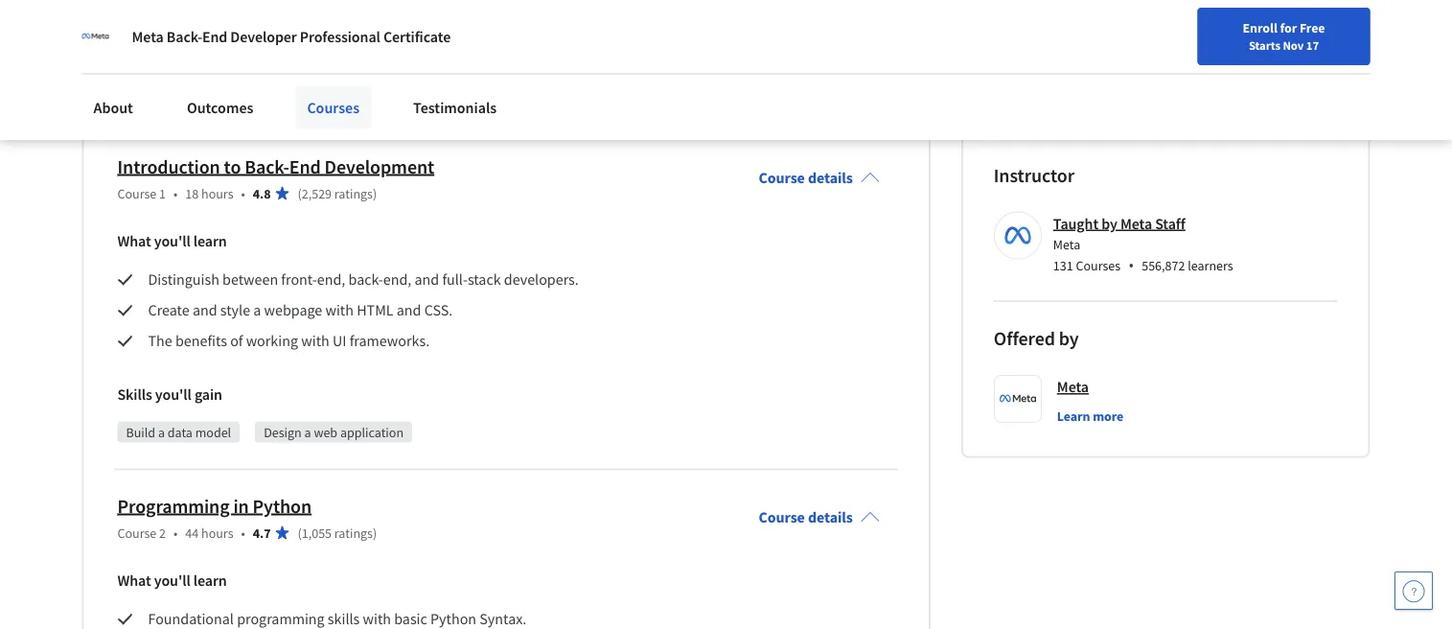 Task type: describe. For each thing, give the bounding box(es) containing it.
the benefits of working with ui frameworks.
[[148, 331, 430, 350]]

by inside the ready to gain new skills and the tools developers use to create websites and web applications? this certificate, designed by the software engineering experts at  meta—the creators of facebook and instagram, will prepare you for an entry-level career as a back-end developer.
[[144, 27, 159, 46]]

and left the full-
[[415, 270, 439, 289]]

taught by meta staff image
[[997, 214, 1039, 256]]

skills
[[117, 385, 152, 404]]

in
[[233, 494, 249, 518]]

course details button for programming in python
[[744, 481, 896, 554]]

enroll
[[1243, 19, 1278, 36]]

working
[[246, 331, 298, 350]]

a left data
[[158, 423, 165, 441]]

skills inside the ready to gain new skills and the tools developers use to create websites and web applications? this certificate, designed by the software engineering experts at  meta—the creators of facebook and instagram, will prepare you for an entry-level career as a back-end developer.
[[201, 4, 233, 23]]

4.7
[[253, 524, 271, 541]]

programming in python
[[117, 494, 312, 518]]

coursera image
[[23, 16, 145, 46]]

facebook
[[532, 27, 594, 46]]

level
[[121, 50, 151, 69]]

for inside the ready to gain new skills and the tools developers use to create websites and web applications? this certificate, designed by the software engineering experts at  meta—the creators of facebook and instagram, will prepare you for an entry-level career as a back-end developer.
[[801, 27, 819, 46]]

0 horizontal spatial courses
[[307, 98, 360, 117]]

44
[[185, 524, 199, 541]]

distinguish between front-end, back-end, and full-stack developers.
[[148, 270, 579, 289]]

hours for introduction
[[201, 185, 234, 202]]

create and style a webpage with html and css.
[[148, 301, 453, 320]]

help center image
[[1403, 579, 1426, 602]]

certificate,
[[717, 4, 785, 23]]

1 vertical spatial web
[[314, 423, 338, 441]]

0 vertical spatial you'll
[[154, 232, 191, 251]]

meta up learn
[[1058, 377, 1089, 396]]

developer
[[230, 27, 297, 46]]

18
[[185, 185, 199, 202]]

2 horizontal spatial to
[[423, 4, 436, 23]]

creators
[[461, 27, 513, 46]]

• left "4.8"
[[241, 185, 245, 202]]

0 horizontal spatial back-
[[167, 27, 202, 46]]

as
[[197, 50, 212, 69]]

frameworks.
[[350, 331, 430, 350]]

html
[[357, 301, 394, 320]]

this
[[688, 4, 714, 23]]

enroll for free starts nov 17
[[1243, 19, 1326, 53]]

instructor
[[994, 163, 1075, 187]]

the
[[148, 331, 172, 350]]

hours for programming
[[201, 524, 234, 541]]

1 vertical spatial of
[[230, 331, 243, 350]]

meta up the level
[[132, 27, 164, 46]]

to for ready to gain new skills and the tools developers use to create websites and web applications? this certificate, designed by the software engineering experts at  meta—the creators of facebook and instagram, will prepare you for an entry-level career as a back-end developer.
[[124, 4, 138, 23]]

foundational programming skills with basic python syntax.
[[148, 609, 527, 629]]

introduction
[[117, 154, 220, 178]]

create
[[439, 4, 479, 23]]

meta left staff
[[1121, 214, 1153, 233]]

engineering
[[245, 27, 321, 46]]

( for back-
[[298, 185, 302, 202]]

outcomes link
[[175, 86, 265, 129]]

introduction to back-end development
[[117, 154, 435, 178]]

about
[[94, 98, 133, 117]]

1,055
[[302, 524, 332, 541]]

applications?
[[599, 4, 685, 23]]

basic
[[394, 609, 428, 629]]

• right 1
[[174, 185, 178, 202]]

foundational
[[148, 609, 234, 629]]

) for introduction to back-end development
[[373, 185, 377, 202]]

details for introduction to back-end development
[[808, 168, 853, 187]]

learn
[[1058, 407, 1091, 424]]

by for taught by meta staff meta 131 courses • 556,872 learners
[[1102, 214, 1118, 233]]

full-
[[442, 270, 468, 289]]

( 1,055 ratings )
[[298, 524, 377, 541]]

career
[[154, 50, 194, 69]]

to for introduction to back-end development
[[224, 154, 241, 178]]

professional
[[300, 27, 381, 46]]

end
[[260, 50, 285, 69]]

meta—the
[[393, 27, 458, 46]]

ui
[[333, 331, 347, 350]]

starts
[[1249, 37, 1281, 53]]

• inside "taught by meta staff meta 131 courses • 556,872 learners"
[[1129, 255, 1135, 276]]

you'll for foundational
[[154, 571, 191, 590]]

introduction to back-end development link
[[117, 154, 435, 178]]

of inside the ready to gain new skills and the tools developers use to create websites and web applications? this certificate, designed by the software engineering experts at  meta—the creators of facebook and instagram, will prepare you for an entry-level career as a back-end developer.
[[516, 27, 529, 46]]

2
[[159, 524, 166, 541]]

show notifications image
[[1194, 24, 1217, 47]]

ratings for python
[[335, 524, 373, 541]]

course details for introduction to back-end development
[[759, 168, 853, 187]]

developers
[[323, 4, 394, 23]]

data
[[168, 423, 193, 441]]

0 vertical spatial with
[[326, 301, 354, 320]]

courses inside "taught by meta staff meta 131 courses • 556,872 learners"
[[1076, 257, 1121, 274]]

offered
[[994, 326, 1056, 350]]

you
[[774, 27, 798, 46]]

developer.
[[288, 50, 355, 69]]

create
[[148, 301, 190, 320]]

) for programming in python
[[373, 524, 377, 541]]

17
[[1307, 37, 1320, 53]]

programming
[[117, 494, 230, 518]]

for inside enroll for free starts nov 17
[[1281, 19, 1298, 36]]

556,872
[[1142, 257, 1186, 274]]

meta link
[[1058, 375, 1089, 398]]

design a web application
[[264, 423, 404, 441]]

and up developer
[[237, 4, 261, 23]]

131
[[1054, 257, 1074, 274]]

learn more
[[1058, 407, 1124, 424]]

a right design
[[305, 423, 311, 441]]

by for offered by
[[1060, 326, 1080, 350]]

ready to gain new skills and the tools developers use to create websites and web applications? this certificate, designed by the software engineering experts at  meta—the creators of facebook and instagram, will prepare you for an entry-level career as a back-end developer.
[[82, 4, 841, 69]]

learners
[[1188, 257, 1234, 274]]

instagram,
[[624, 27, 692, 46]]

model
[[195, 423, 231, 441]]

1
[[159, 185, 166, 202]]

style
[[220, 301, 250, 320]]

4.8
[[253, 185, 271, 202]]

• left '4.7'
[[241, 524, 245, 541]]

webpage
[[264, 301, 322, 320]]

2,529
[[302, 185, 332, 202]]

1 what from the top
[[117, 232, 151, 251]]



Task type: vqa. For each thing, say whether or not it's contained in the screenshot.
from inside THE LEARN MORE ABOUT BECOMING A DATA SCIENTIST WITH LEADING ACADEMICS FROM THE UNIVERSITY OF LEEDS BY WATCHING OUR LATEST WEBINAR.
no



Task type: locate. For each thing, give the bounding box(es) containing it.
•
[[174, 185, 178, 202], [241, 185, 245, 202], [1129, 255, 1135, 276], [174, 524, 178, 541], [241, 524, 245, 541]]

application
[[340, 423, 404, 441]]

what down course 2 • 44 hours •
[[117, 571, 151, 590]]

1 ratings from the top
[[335, 185, 373, 202]]

1 vertical spatial (
[[298, 524, 302, 541]]

web right design
[[314, 423, 338, 441]]

by right taught
[[1102, 214, 1118, 233]]

programming
[[237, 609, 325, 629]]

2 course details button from the top
[[744, 481, 896, 554]]

2 ( from the top
[[298, 524, 302, 541]]

( for python
[[298, 524, 302, 541]]

and down applications?
[[597, 27, 621, 46]]

more
[[1093, 407, 1124, 424]]

1 vertical spatial courses
[[1076, 257, 1121, 274]]

0 horizontal spatial by
[[144, 27, 159, 46]]

to up course 1 • 18 hours •
[[224, 154, 241, 178]]

by up the level
[[144, 27, 159, 46]]

) down "development"
[[373, 185, 377, 202]]

)
[[373, 185, 377, 202], [373, 524, 377, 541]]

0 vertical spatial details
[[808, 168, 853, 187]]

( 2,529 ratings )
[[298, 185, 377, 202]]

1 end, from the left
[[317, 270, 346, 289]]

1 horizontal spatial back-
[[349, 270, 383, 289]]

what you'll learn up 'foundational'
[[117, 571, 227, 590]]

course details
[[759, 168, 853, 187], [759, 508, 853, 527]]

testimonials
[[413, 98, 497, 117]]

0 horizontal spatial of
[[230, 331, 243, 350]]

1 vertical spatial back-
[[349, 270, 383, 289]]

1 vertical spatial back-
[[245, 154, 289, 178]]

1 learn from the top
[[194, 232, 227, 251]]

ratings right 1,055
[[335, 524, 373, 541]]

end, up html
[[383, 270, 412, 289]]

about link
[[82, 86, 145, 129]]

0 vertical spatial the
[[264, 4, 285, 23]]

certificate
[[383, 27, 451, 46]]

between
[[223, 270, 278, 289]]

1 horizontal spatial python
[[431, 609, 477, 629]]

0 horizontal spatial for
[[801, 27, 819, 46]]

prepare
[[721, 27, 771, 46]]

back- inside the ready to gain new skills and the tools developers use to create websites and web applications? this certificate, designed by the software engineering experts at  meta—the creators of facebook and instagram, will prepare you for an entry-level career as a back-end developer.
[[226, 50, 260, 69]]

websites
[[482, 4, 538, 23]]

1 vertical spatial with
[[301, 331, 330, 350]]

a
[[215, 50, 222, 69], [253, 301, 261, 320], [158, 423, 165, 441], [305, 423, 311, 441]]

a right as
[[215, 50, 222, 69]]

None search field
[[273, 12, 647, 50]]

1 horizontal spatial to
[[224, 154, 241, 178]]

0 vertical spatial by
[[144, 27, 159, 46]]

benefits
[[175, 331, 227, 350]]

to
[[124, 4, 138, 23], [423, 4, 436, 23], [224, 154, 241, 178]]

with left basic
[[363, 609, 391, 629]]

syntax.
[[480, 609, 527, 629]]

details for programming in python
[[808, 508, 853, 527]]

1 horizontal spatial skills
[[328, 609, 360, 629]]

courses
[[307, 98, 360, 117], [1076, 257, 1121, 274]]

1 horizontal spatial courses
[[1076, 257, 1121, 274]]

you'll up distinguish
[[154, 232, 191, 251]]

offered by
[[994, 326, 1080, 350]]

0 vertical spatial what you'll learn
[[117, 232, 227, 251]]

hours right 18
[[201, 185, 234, 202]]

1 horizontal spatial web
[[569, 4, 596, 23]]

programming in python link
[[117, 494, 312, 518]]

meta
[[132, 27, 164, 46], [1121, 214, 1153, 233], [1054, 236, 1081, 253], [1058, 377, 1089, 396]]

0 vertical spatial back-
[[226, 50, 260, 69]]

of down websites
[[516, 27, 529, 46]]

development
[[325, 154, 435, 178]]

1 vertical spatial python
[[431, 609, 477, 629]]

1 vertical spatial ratings
[[335, 524, 373, 541]]

1 vertical spatial by
[[1102, 214, 1118, 233]]

0 vertical spatial courses
[[307, 98, 360, 117]]

learn
[[194, 232, 227, 251], [194, 571, 227, 590]]

meta back-end developer professional certificate
[[132, 27, 451, 46]]

python right basic
[[431, 609, 477, 629]]

1 vertical spatial the
[[162, 27, 183, 46]]

( right '4.7'
[[298, 524, 302, 541]]

0 vertical spatial python
[[253, 494, 312, 518]]

1 details from the top
[[808, 168, 853, 187]]

details
[[808, 168, 853, 187], [808, 508, 853, 527]]

1 vertical spatial skills
[[328, 609, 360, 629]]

course
[[759, 168, 805, 187], [117, 185, 157, 202], [759, 508, 805, 527], [117, 524, 157, 541]]

back- up "4.8"
[[245, 154, 289, 178]]

staff
[[1156, 214, 1186, 233]]

0 vertical spatial web
[[569, 4, 596, 23]]

entry-
[[82, 50, 121, 69]]

0 horizontal spatial the
[[162, 27, 183, 46]]

2 ) from the top
[[373, 524, 377, 541]]

and left the style
[[193, 301, 217, 320]]

1 vertical spatial course details
[[759, 508, 853, 527]]

2 hours from the top
[[201, 524, 234, 541]]

2 ratings from the top
[[335, 524, 373, 541]]

a right the style
[[253, 301, 261, 320]]

0 horizontal spatial python
[[253, 494, 312, 518]]

and left css. at left
[[397, 301, 421, 320]]

1 course details button from the top
[[744, 141, 896, 214]]

by inside "taught by meta staff meta 131 courses • 556,872 learners"
[[1102, 214, 1118, 233]]

1 vertical spatial )
[[373, 524, 377, 541]]

course details for programming in python
[[759, 508, 853, 527]]

0 horizontal spatial skills
[[201, 4, 233, 23]]

learn more button
[[1058, 406, 1124, 425]]

( down introduction to back-end development link
[[298, 185, 302, 202]]

will
[[695, 27, 718, 46]]

2 details from the top
[[808, 508, 853, 527]]

designed
[[82, 27, 141, 46]]

to right use
[[423, 4, 436, 23]]

gain up model
[[195, 385, 222, 404]]

ratings
[[335, 185, 373, 202], [335, 524, 373, 541]]

1 vertical spatial gain
[[195, 385, 222, 404]]

course details button for introduction to back-end development
[[744, 141, 896, 214]]

build
[[126, 423, 155, 441]]

0 vertical spatial back-
[[167, 27, 202, 46]]

taught by meta staff meta 131 courses • 556,872 learners
[[1054, 214, 1234, 276]]

for up nov
[[1281, 19, 1298, 36]]

skills up software
[[201, 4, 233, 23]]

new
[[171, 4, 198, 23]]

2 end, from the left
[[383, 270, 412, 289]]

1 ) from the top
[[373, 185, 377, 202]]

back-
[[167, 27, 202, 46], [245, 154, 289, 178]]

python up '4.7'
[[253, 494, 312, 518]]

(
[[298, 185, 302, 202], [298, 524, 302, 541]]

0 vertical spatial course details
[[759, 168, 853, 187]]

a inside the ready to gain new skills and the tools developers use to create websites and web applications? this certificate, designed by the software engineering experts at  meta—the creators of facebook and instagram, will prepare you for an entry-level career as a back-end developer.
[[215, 50, 222, 69]]

with left ui
[[301, 331, 330, 350]]

learn up distinguish
[[194, 232, 227, 251]]

1 horizontal spatial end
[[289, 154, 321, 178]]

the up engineering
[[264, 4, 285, 23]]

0 vertical spatial ratings
[[335, 185, 373, 202]]

ratings for back-
[[335, 185, 373, 202]]

0 vertical spatial of
[[516, 27, 529, 46]]

end up as
[[202, 27, 228, 46]]

gain
[[141, 4, 168, 23], [195, 385, 222, 404]]

0 vertical spatial hours
[[201, 185, 234, 202]]

free
[[1300, 19, 1326, 36]]

1 course details from the top
[[759, 168, 853, 187]]

software
[[187, 27, 242, 46]]

for left "an"
[[801, 27, 819, 46]]

gain for to
[[141, 4, 168, 23]]

2 horizontal spatial by
[[1102, 214, 1118, 233]]

courses link
[[296, 86, 371, 129]]

hours right 44
[[201, 524, 234, 541]]

0 vertical spatial end
[[202, 27, 228, 46]]

back-
[[226, 50, 260, 69], [349, 270, 383, 289]]

course 1 • 18 hours •
[[117, 185, 245, 202]]

1 vertical spatial what you'll learn
[[117, 571, 227, 590]]

• right 2
[[174, 524, 178, 541]]

2 vertical spatial with
[[363, 609, 391, 629]]

1 horizontal spatial gain
[[195, 385, 222, 404]]

1 hours from the top
[[201, 185, 234, 202]]

1 ( from the top
[[298, 185, 302, 202]]

taught by meta staff link
[[1054, 214, 1186, 233]]

css.
[[425, 301, 453, 320]]

back- down developer
[[226, 50, 260, 69]]

tools
[[288, 4, 320, 23]]

you'll up build a data model
[[155, 385, 192, 404]]

) right 1,055
[[373, 524, 377, 541]]

end up 2,529 at left
[[289, 154, 321, 178]]

the
[[264, 4, 285, 23], [162, 27, 183, 46]]

gain inside the ready to gain new skills and the tools developers use to create websites and web applications? this certificate, designed by the software engineering experts at  meta—the creators of facebook and instagram, will prepare you for an entry-level career as a back-end developer.
[[141, 4, 168, 23]]

1 vertical spatial hours
[[201, 524, 234, 541]]

0 horizontal spatial back-
[[226, 50, 260, 69]]

front-
[[281, 270, 317, 289]]

the up career
[[162, 27, 183, 46]]

1 vertical spatial learn
[[194, 571, 227, 590]]

courses down developer.
[[307, 98, 360, 117]]

2 what you'll learn from the top
[[117, 571, 227, 590]]

1 vertical spatial you'll
[[155, 385, 192, 404]]

1 vertical spatial course details button
[[744, 481, 896, 554]]

2 vertical spatial you'll
[[154, 571, 191, 590]]

2 learn from the top
[[194, 571, 227, 590]]

ratings right 2,529 at left
[[335, 185, 373, 202]]

of
[[516, 27, 529, 46], [230, 331, 243, 350]]

you'll up 'foundational'
[[154, 571, 191, 590]]

1 horizontal spatial for
[[1281, 19, 1298, 36]]

meta image
[[82, 23, 109, 50]]

to right ready
[[124, 4, 138, 23]]

2 course details from the top
[[759, 508, 853, 527]]

you'll for design
[[155, 385, 192, 404]]

web inside the ready to gain new skills and the tools developers use to create websites and web applications? this certificate, designed by the software engineering experts at  meta—the creators of facebook and instagram, will prepare you for an entry-level career as a back-end developer.
[[569, 4, 596, 23]]

0 vertical spatial course details button
[[744, 141, 896, 214]]

design
[[264, 423, 302, 441]]

0 horizontal spatial end,
[[317, 270, 346, 289]]

1 vertical spatial what
[[117, 571, 151, 590]]

0 horizontal spatial web
[[314, 423, 338, 441]]

learn up 'foundational'
[[194, 571, 227, 590]]

1 horizontal spatial of
[[516, 27, 529, 46]]

of down the style
[[230, 331, 243, 350]]

1 horizontal spatial by
[[1060, 326, 1080, 350]]

1 vertical spatial end
[[289, 154, 321, 178]]

1 vertical spatial details
[[808, 508, 853, 527]]

0 horizontal spatial to
[[124, 4, 138, 23]]

0 vertical spatial what
[[117, 232, 151, 251]]

and
[[237, 4, 261, 23], [541, 4, 566, 23], [597, 27, 621, 46], [415, 270, 439, 289], [193, 301, 217, 320], [397, 301, 421, 320]]

by
[[144, 27, 159, 46], [1102, 214, 1118, 233], [1060, 326, 1080, 350]]

1 horizontal spatial end,
[[383, 270, 412, 289]]

menu item
[[1050, 19, 1174, 82]]

back- up html
[[349, 270, 383, 289]]

experts
[[324, 27, 372, 46]]

end
[[202, 27, 228, 46], [289, 154, 321, 178]]

0 horizontal spatial gain
[[141, 4, 168, 23]]

build a data model
[[126, 423, 231, 441]]

• left 556,872
[[1129, 255, 1135, 276]]

taught
[[1054, 214, 1099, 233]]

back- down new
[[167, 27, 202, 46]]

0 vertical spatial (
[[298, 185, 302, 202]]

web up facebook
[[569, 4, 596, 23]]

0 vertical spatial )
[[373, 185, 377, 202]]

nov
[[1284, 37, 1305, 53]]

2 what from the top
[[117, 571, 151, 590]]

2 vertical spatial by
[[1060, 326, 1080, 350]]

0 horizontal spatial end
[[202, 27, 228, 46]]

course 2 • 44 hours •
[[117, 524, 245, 541]]

what you'll learn up distinguish
[[117, 232, 227, 251]]

distinguish
[[148, 270, 219, 289]]

skills you'll gain
[[117, 385, 222, 404]]

1 what you'll learn from the top
[[117, 232, 227, 251]]

an
[[822, 27, 838, 46]]

ready
[[82, 4, 121, 23]]

and up facebook
[[541, 4, 566, 23]]

0 vertical spatial learn
[[194, 232, 227, 251]]

gain for you'll
[[195, 385, 222, 404]]

end, up create and style a webpage with html and css.
[[317, 270, 346, 289]]

with up ui
[[326, 301, 354, 320]]

what up distinguish
[[117, 232, 151, 251]]

use
[[398, 4, 420, 23]]

web
[[569, 4, 596, 23], [314, 423, 338, 441]]

1 horizontal spatial the
[[264, 4, 285, 23]]

by right offered
[[1060, 326, 1080, 350]]

skills right programming
[[328, 609, 360, 629]]

1 horizontal spatial back-
[[245, 154, 289, 178]]

developers.
[[504, 270, 579, 289]]

0 vertical spatial skills
[[201, 4, 233, 23]]

gain left new
[[141, 4, 168, 23]]

outcomes
[[187, 98, 254, 117]]

meta up "131"
[[1054, 236, 1081, 253]]

testimonials link
[[402, 86, 509, 129]]

for
[[1281, 19, 1298, 36], [801, 27, 819, 46]]

courses right "131"
[[1076, 257, 1121, 274]]

0 vertical spatial gain
[[141, 4, 168, 23]]



